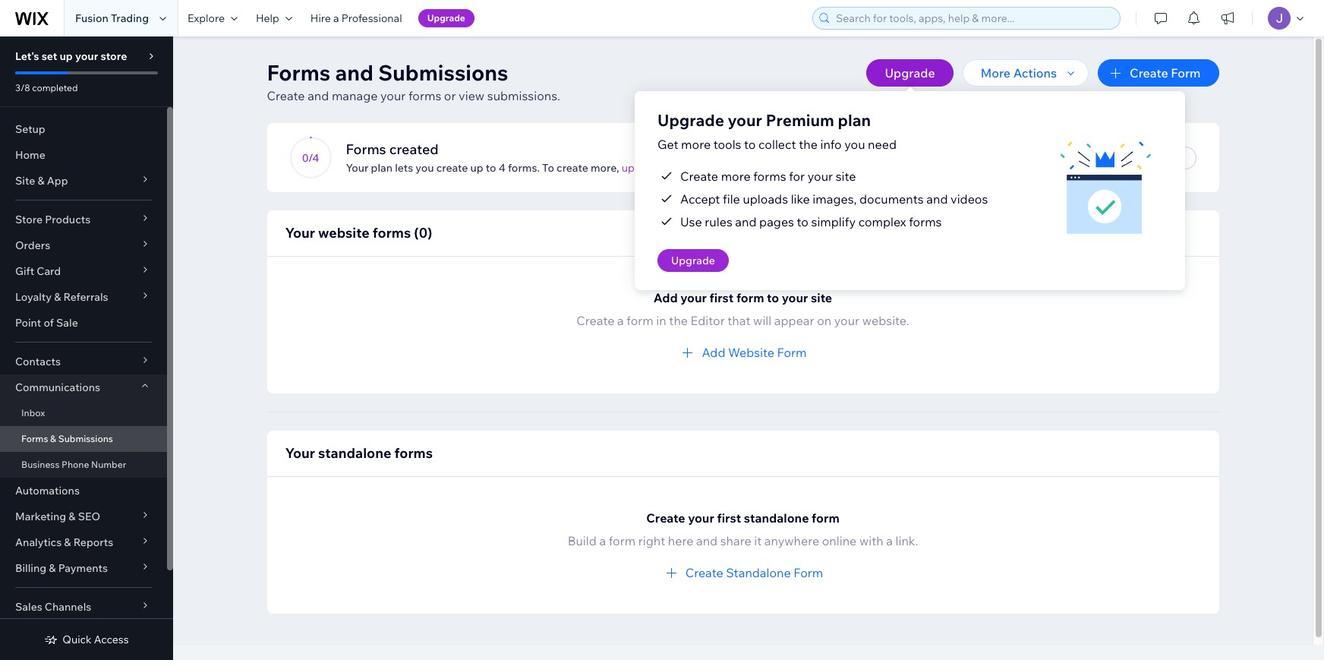 Task type: describe. For each thing, give the bounding box(es) containing it.
like
[[791, 191, 810, 207]]

& for billing
[[49, 561, 56, 575]]

business phone number
[[21, 459, 126, 470]]

gift
[[15, 264, 34, 278]]

gift card
[[15, 264, 61, 278]]

analytics
[[15, 536, 62, 549]]

upgrade your plan link
[[622, 161, 712, 175]]

contacts button
[[0, 349, 167, 374]]

it
[[754, 533, 762, 548]]

forms created your plan lets you create up to 4 forms. to create more, upgrade your plan .
[[346, 141, 715, 175]]

anywhere
[[765, 533, 820, 548]]

site inside the add your first form to your site create a form in the editor that will appear on your website.
[[811, 290, 833, 305]]

card
[[37, 264, 61, 278]]

online
[[822, 533, 857, 548]]

create for create form
[[1130, 65, 1169, 81]]

your inside 'forms and submissions create and manage your forms or view submissions.'
[[381, 88, 406, 103]]

hire
[[311, 11, 331, 25]]

upgrade
[[622, 161, 664, 175]]

more actions button
[[963, 59, 1089, 87]]

let's set up your store
[[15, 49, 127, 63]]

to inside create more forms for your site accept file uploads like images, documents and videos use rules and pages to simplify complex forms
[[797, 214, 809, 229]]

plan for premium
[[838, 110, 871, 130]]

products
[[45, 213, 91, 226]]

standalone inside create your first standalone form build a form right here and share it anywhere online with a link.
[[744, 510, 809, 526]]

1 horizontal spatial plan
[[691, 161, 712, 175]]

create inside 'forms and submissions create and manage your forms or view submissions.'
[[267, 88, 305, 103]]

with
[[860, 533, 884, 548]]

and down file
[[736, 214, 757, 229]]

website
[[728, 345, 775, 360]]

form for your standalone forms
[[794, 565, 824, 580]]

forms for forms created
[[346, 141, 386, 158]]

lets
[[395, 161, 413, 175]]

a right hire
[[333, 11, 339, 25]]

0 vertical spatial the
[[799, 137, 818, 152]]

point of sale
[[15, 316, 78, 330]]

your up "appear"
[[782, 290, 809, 305]]

sale
[[56, 316, 78, 330]]

business phone number link
[[0, 452, 167, 478]]

0/4
[[302, 151, 319, 164]]

billing & payments
[[15, 561, 108, 575]]

get
[[658, 137, 679, 152]]

right
[[639, 533, 666, 548]]

billing & payments button
[[0, 555, 167, 581]]

create for create more forms for your site accept file uploads like images, documents and videos use rules and pages to simplify complex forms
[[681, 169, 719, 184]]

premium
[[766, 110, 835, 130]]

setup link
[[0, 116, 167, 142]]

seo
[[78, 510, 100, 523]]

the inside the add your first form to your site create a form in the editor that will appear on your website.
[[669, 313, 688, 328]]

fusion
[[75, 11, 108, 25]]

add your first form to your site create a form in the editor that will appear on your website.
[[577, 290, 910, 328]]

in
[[657, 313, 667, 328]]

setup
[[15, 122, 45, 136]]

appear
[[775, 313, 815, 328]]

collect
[[759, 137, 797, 152]]

quick
[[63, 633, 92, 646]]

3/8 completed
[[15, 82, 78, 93]]

uploads
[[743, 191, 788, 207]]

your up editor at the top right of the page
[[681, 290, 707, 305]]

submissions for &
[[58, 433, 113, 444]]

a inside the add your first form to your site create a form in the editor that will appear on your website.
[[618, 313, 624, 328]]

access
[[94, 633, 129, 646]]

your for website
[[285, 224, 315, 242]]

add website form button
[[679, 343, 807, 362]]

professional
[[342, 11, 402, 25]]

actions
[[1014, 65, 1057, 81]]

home link
[[0, 142, 167, 168]]

loyalty
[[15, 290, 52, 304]]

set
[[42, 49, 57, 63]]

submissions.
[[487, 88, 561, 103]]

create for create your first standalone form build a form right here and share it anywhere online with a link.
[[647, 510, 686, 526]]

store
[[101, 49, 127, 63]]

form up that
[[737, 290, 765, 305]]

forms for create more forms for your site accept file uploads like images, documents and videos use rules and pages to simplify complex forms
[[754, 169, 787, 184]]

pages
[[760, 214, 795, 229]]

business
[[21, 459, 60, 470]]

phone
[[62, 459, 89, 470]]

a left link.
[[887, 533, 893, 548]]

form up online
[[812, 510, 840, 526]]

site
[[15, 174, 35, 188]]

your up the tools
[[728, 110, 763, 130]]

app
[[47, 174, 68, 188]]

form for your website forms (0)
[[778, 345, 807, 360]]

editor
[[691, 313, 725, 328]]

inbox link
[[0, 400, 167, 426]]

loyalty & referrals
[[15, 290, 108, 304]]

analytics & reports
[[15, 536, 113, 549]]

and left videos
[[927, 191, 948, 207]]

of
[[44, 316, 54, 330]]

forms & submissions
[[21, 433, 113, 444]]

point
[[15, 316, 41, 330]]

for
[[789, 169, 805, 184]]

& for forms
[[50, 433, 56, 444]]

fusion trading
[[75, 11, 149, 25]]

quick access
[[63, 633, 129, 646]]

inbox
[[21, 407, 45, 419]]

& for marketing
[[69, 510, 76, 523]]

to inside forms created your plan lets you create up to 4 forms. to create more, upgrade your plan .
[[486, 161, 496, 175]]

help button
[[247, 0, 301, 36]]

use
[[681, 214, 702, 229]]

images,
[[813, 191, 857, 207]]

contacts
[[15, 355, 61, 368]]

your inside create your first standalone form build a form right here and share it anywhere online with a link.
[[688, 510, 715, 526]]

forms for your website forms (0)
[[373, 224, 411, 242]]

sales
[[15, 600, 42, 614]]

4
[[499, 161, 506, 175]]

share
[[721, 533, 752, 548]]

referrals
[[63, 290, 108, 304]]

accept
[[681, 191, 720, 207]]

0 vertical spatial standalone
[[318, 444, 392, 462]]

forms for your standalone forms
[[395, 444, 433, 462]]

.
[[712, 161, 715, 175]]

home
[[15, 148, 45, 162]]

your inside forms created your plan lets you create up to 4 forms. to create more, upgrade your plan .
[[346, 161, 369, 175]]

hire a professional
[[311, 11, 402, 25]]

more for get
[[681, 137, 711, 152]]



Task type: locate. For each thing, give the bounding box(es) containing it.
forms inside 'forms and submissions create and manage your forms or view submissions.'
[[267, 59, 331, 86]]

add up in
[[654, 290, 678, 305]]

create standalone form button
[[663, 564, 824, 582]]

Search for tools, apps, help & more... field
[[832, 8, 1116, 29]]

up left "4"
[[471, 161, 484, 175]]

add for your
[[654, 290, 678, 305]]

you right info
[[845, 137, 866, 152]]

documents
[[860, 191, 924, 207]]

add inside the add your first form to your site create a form in the editor that will appear on your website.
[[654, 290, 678, 305]]

site up images,
[[836, 169, 856, 184]]

add for website
[[702, 345, 726, 360]]

first inside the add your first form to your site create a form in the editor that will appear on your website.
[[710, 290, 734, 305]]

0 vertical spatial your
[[346, 161, 369, 175]]

file
[[723, 191, 740, 207]]

create inside 'button'
[[686, 565, 724, 580]]

form left in
[[627, 313, 654, 328]]

create right to in the top left of the page
[[557, 161, 589, 175]]

1 horizontal spatial the
[[799, 137, 818, 152]]

2 create from the left
[[557, 161, 589, 175]]

1 horizontal spatial standalone
[[744, 510, 809, 526]]

a right build
[[600, 533, 606, 548]]

1 vertical spatial site
[[811, 290, 833, 305]]

to down like
[[797, 214, 809, 229]]

submissions down inbox link on the left
[[58, 433, 113, 444]]

1 vertical spatial form
[[778, 345, 807, 360]]

1 horizontal spatial up
[[471, 161, 484, 175]]

create more forms for your site accept file uploads like images, documents and videos use rules and pages to simplify complex forms
[[681, 169, 989, 229]]

1 horizontal spatial forms
[[267, 59, 331, 86]]

first up editor at the top right of the page
[[710, 290, 734, 305]]

reports
[[73, 536, 113, 549]]

2 vertical spatial forms
[[21, 433, 48, 444]]

your inside create more forms for your site accept file uploads like images, documents and videos use rules and pages to simplify complex forms
[[808, 169, 833, 184]]

1 horizontal spatial submissions
[[378, 59, 509, 86]]

and up manage
[[335, 59, 374, 86]]

1 vertical spatial more
[[721, 169, 751, 184]]

0 horizontal spatial submissions
[[58, 433, 113, 444]]

first for your standalone forms
[[717, 510, 742, 526]]

your
[[75, 49, 98, 63], [381, 88, 406, 103], [728, 110, 763, 130], [667, 161, 689, 175], [808, 169, 833, 184], [681, 290, 707, 305], [782, 290, 809, 305], [835, 313, 860, 328], [688, 510, 715, 526]]

your inside the sidebar element
[[75, 49, 98, 63]]

create down created
[[437, 161, 468, 175]]

sales channels button
[[0, 594, 167, 620]]

more up file
[[721, 169, 751, 184]]

or
[[444, 88, 456, 103]]

more
[[681, 137, 711, 152], [721, 169, 751, 184]]

1 vertical spatial standalone
[[744, 510, 809, 526]]

to
[[542, 161, 554, 175]]

the left info
[[799, 137, 818, 152]]

your left store
[[75, 49, 98, 63]]

0 vertical spatial site
[[836, 169, 856, 184]]

2 vertical spatial your
[[285, 444, 315, 462]]

forms and submissions create and manage your forms or view submissions.
[[267, 59, 561, 103]]

0 vertical spatial submissions
[[378, 59, 509, 86]]

& left reports
[[64, 536, 71, 549]]

1 vertical spatial first
[[717, 510, 742, 526]]

your right on
[[835, 313, 860, 328]]

& for site
[[38, 174, 45, 188]]

1 vertical spatial your
[[285, 224, 315, 242]]

forms inside "link"
[[21, 433, 48, 444]]

add website form
[[702, 345, 807, 360]]

marketing & seo button
[[0, 504, 167, 529]]

2 vertical spatial form
[[794, 565, 824, 580]]

payments
[[58, 561, 108, 575]]

&
[[38, 174, 45, 188], [54, 290, 61, 304], [50, 433, 56, 444], [69, 510, 76, 523], [64, 536, 71, 549], [49, 561, 56, 575]]

0 vertical spatial form
[[1172, 65, 1201, 81]]

site up on
[[811, 290, 833, 305]]

automations link
[[0, 478, 167, 504]]

sidebar element
[[0, 36, 173, 660]]

completed
[[32, 82, 78, 93]]

plan left lets
[[371, 161, 393, 175]]

more right "get"
[[681, 137, 711, 152]]

create inside create more forms for your site accept file uploads like images, documents and videos use rules and pages to simplify complex forms
[[681, 169, 719, 184]]

site inside create more forms for your site accept file uploads like images, documents and videos use rules and pages to simplify complex forms
[[836, 169, 856, 184]]

1 vertical spatial forms
[[346, 141, 386, 158]]

submissions
[[378, 59, 509, 86], [58, 433, 113, 444]]

1 horizontal spatial more
[[721, 169, 751, 184]]

info
[[821, 137, 842, 152]]

number
[[91, 459, 126, 470]]

plan up info
[[838, 110, 871, 130]]

up right set
[[60, 49, 73, 63]]

0 vertical spatial more
[[681, 137, 711, 152]]

get more tools to collect the info you need
[[658, 137, 897, 152]]

form
[[1172, 65, 1201, 81], [778, 345, 807, 360], [794, 565, 824, 580]]

to right the tools
[[744, 137, 756, 152]]

channels
[[45, 600, 91, 614]]

form left right in the bottom of the page
[[609, 533, 636, 548]]

plan up accept
[[691, 161, 712, 175]]

videos
[[951, 191, 989, 207]]

sales channels
[[15, 600, 91, 614]]

submissions for and
[[378, 59, 509, 86]]

1 vertical spatial submissions
[[58, 433, 113, 444]]

0 horizontal spatial you
[[416, 161, 434, 175]]

to left "4"
[[486, 161, 496, 175]]

form
[[737, 290, 765, 305], [627, 313, 654, 328], [812, 510, 840, 526], [609, 533, 636, 548]]

forms down inbox
[[21, 433, 48, 444]]

0 horizontal spatial add
[[654, 290, 678, 305]]

0 horizontal spatial create
[[437, 161, 468, 175]]

0 horizontal spatial plan
[[371, 161, 393, 175]]

1 create from the left
[[437, 161, 468, 175]]

add down editor at the top right of the page
[[702, 345, 726, 360]]

submissions inside 'forms and submissions create and manage your forms or view submissions.'
[[378, 59, 509, 86]]

add inside add website form button
[[702, 345, 726, 360]]

to up will
[[767, 290, 779, 305]]

that
[[728, 313, 751, 328]]

your down "get"
[[667, 161, 689, 175]]

forms inside 'forms and submissions create and manage your forms or view submissions.'
[[409, 88, 442, 103]]

0 horizontal spatial forms
[[21, 433, 48, 444]]

analytics & reports button
[[0, 529, 167, 555]]

first inside create your first standalone form build a form right here and share it anywhere online with a link.
[[717, 510, 742, 526]]

add
[[654, 290, 678, 305], [702, 345, 726, 360]]

website.
[[863, 313, 910, 328]]

0 vertical spatial you
[[845, 137, 866, 152]]

you inside forms created your plan lets you create up to 4 forms. to create more, upgrade your plan .
[[416, 161, 434, 175]]

automations
[[15, 484, 80, 498]]

create standalone form
[[686, 565, 824, 580]]

your right manage
[[381, 88, 406, 103]]

2 horizontal spatial plan
[[838, 110, 871, 130]]

will
[[754, 313, 772, 328]]

first up share
[[717, 510, 742, 526]]

create inside the add your first form to your site create a form in the editor that will appear on your website.
[[577, 313, 615, 328]]

more for create
[[721, 169, 751, 184]]

complex
[[859, 214, 907, 229]]

rules
[[705, 214, 733, 229]]

hire a professional link
[[301, 0, 411, 36]]

& for analytics
[[64, 536, 71, 549]]

forms
[[267, 59, 331, 86], [346, 141, 386, 158], [21, 433, 48, 444]]

and right here
[[697, 533, 718, 548]]

to inside the add your first form to your site create a form in the editor that will appear on your website.
[[767, 290, 779, 305]]

on
[[817, 313, 832, 328]]

up inside forms created your plan lets you create up to 4 forms. to create more, upgrade your plan .
[[471, 161, 484, 175]]

1 horizontal spatial add
[[702, 345, 726, 360]]

need
[[868, 137, 897, 152]]

forms & submissions link
[[0, 426, 167, 452]]

create for create standalone form
[[686, 565, 724, 580]]

3/8
[[15, 82, 30, 93]]

create inside button
[[1130, 65, 1169, 81]]

0 vertical spatial up
[[60, 49, 73, 63]]

forms for forms and submissions
[[267, 59, 331, 86]]

2 horizontal spatial forms
[[346, 141, 386, 158]]

more
[[981, 65, 1011, 81]]

& right billing
[[49, 561, 56, 575]]

create
[[1130, 65, 1169, 81], [267, 88, 305, 103], [681, 169, 719, 184], [577, 313, 615, 328], [647, 510, 686, 526], [686, 565, 724, 580]]

0 vertical spatial forms
[[267, 59, 331, 86]]

forms down hire
[[267, 59, 331, 86]]

your inside forms created your plan lets you create up to 4 forms. to create more, upgrade your plan .
[[667, 161, 689, 175]]

standalone
[[726, 565, 791, 580]]

& inside "link"
[[50, 433, 56, 444]]

simplify
[[812, 214, 856, 229]]

upgrade your premium plan
[[658, 110, 871, 130]]

submissions inside "link"
[[58, 433, 113, 444]]

more inside create more forms for your site accept file uploads like images, documents and videos use rules and pages to simplify complex forms
[[721, 169, 751, 184]]

& right site
[[38, 174, 45, 188]]

1 vertical spatial add
[[702, 345, 726, 360]]

the right in
[[669, 313, 688, 328]]

& inside dropdown button
[[69, 510, 76, 523]]

and inside create your first standalone form build a form right here and share it anywhere online with a link.
[[697, 533, 718, 548]]

up
[[60, 49, 73, 63], [471, 161, 484, 175]]

0 vertical spatial first
[[710, 290, 734, 305]]

1 horizontal spatial create
[[557, 161, 589, 175]]

& right loyalty
[[54, 290, 61, 304]]

orders
[[15, 239, 50, 252]]

website
[[318, 224, 370, 242]]

create
[[437, 161, 468, 175], [557, 161, 589, 175]]

plan
[[838, 110, 871, 130], [371, 161, 393, 175], [691, 161, 712, 175]]

submissions up or
[[378, 59, 509, 86]]

you right lets
[[416, 161, 434, 175]]

form inside 'button'
[[794, 565, 824, 580]]

create inside create your first standalone form build a form right here and share it anywhere online with a link.
[[647, 510, 686, 526]]

0 horizontal spatial standalone
[[318, 444, 392, 462]]

create form
[[1130, 65, 1201, 81]]

1 vertical spatial the
[[669, 313, 688, 328]]

0 horizontal spatial site
[[811, 290, 833, 305]]

a left in
[[618, 313, 624, 328]]

& inside dropdown button
[[49, 561, 56, 575]]

more actions
[[981, 65, 1057, 81]]

1 vertical spatial up
[[471, 161, 484, 175]]

1 horizontal spatial you
[[845, 137, 866, 152]]

upgrade button
[[418, 9, 475, 27], [867, 59, 954, 87], [1125, 146, 1197, 169], [658, 249, 729, 272]]

standalone
[[318, 444, 392, 462], [744, 510, 809, 526]]

plan for your
[[371, 161, 393, 175]]

0 horizontal spatial more
[[681, 137, 711, 152]]

& up business
[[50, 433, 56, 444]]

and left manage
[[308, 88, 329, 103]]

1 horizontal spatial site
[[836, 169, 856, 184]]

more,
[[591, 161, 620, 175]]

0 vertical spatial add
[[654, 290, 678, 305]]

you
[[845, 137, 866, 152], [416, 161, 434, 175]]

your standalone forms
[[285, 444, 433, 462]]

link.
[[896, 533, 919, 548]]

forms
[[409, 88, 442, 103], [754, 169, 787, 184], [909, 214, 942, 229], [373, 224, 411, 242], [395, 444, 433, 462]]

point of sale link
[[0, 310, 167, 336]]

1 vertical spatial you
[[416, 161, 434, 175]]

your up here
[[688, 510, 715, 526]]

& left seo
[[69, 510, 76, 523]]

& for loyalty
[[54, 290, 61, 304]]

your for standalone
[[285, 444, 315, 462]]

gift card button
[[0, 258, 167, 284]]

your right for on the top of the page
[[808, 169, 833, 184]]

(0)
[[414, 224, 433, 242]]

here
[[668, 533, 694, 548]]

site & app button
[[0, 168, 167, 194]]

store
[[15, 213, 43, 226]]

form inside button
[[1172, 65, 1201, 81]]

create form button
[[1098, 59, 1220, 87]]

forms inside forms created your plan lets you create up to 4 forms. to create more, upgrade your plan .
[[346, 141, 386, 158]]

let's
[[15, 49, 39, 63]]

0 horizontal spatial up
[[60, 49, 73, 63]]

forms left created
[[346, 141, 386, 158]]

manage
[[332, 88, 378, 103]]

communications button
[[0, 374, 167, 400]]

0 horizontal spatial the
[[669, 313, 688, 328]]

form inside button
[[778, 345, 807, 360]]

the
[[799, 137, 818, 152], [669, 313, 688, 328]]

first for your website forms (0)
[[710, 290, 734, 305]]

up inside the sidebar element
[[60, 49, 73, 63]]



Task type: vqa. For each thing, say whether or not it's contained in the screenshot.
1
no



